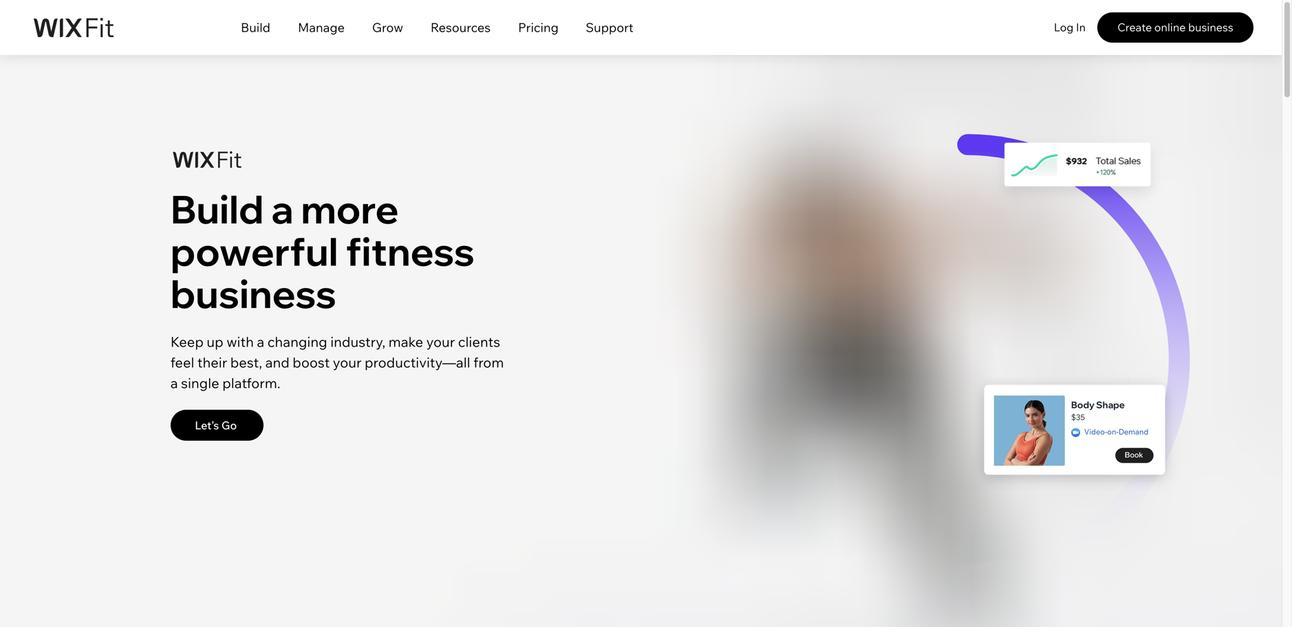 Task type: describe. For each thing, give the bounding box(es) containing it.
site element
[[227, 17, 647, 47]]

0 horizontal spatial your
[[333, 354, 362, 371]]

changing
[[268, 333, 327, 351]]

create online business link
[[1098, 12, 1254, 43]]

business inside build a more powerful fitness business
[[171, 270, 337, 318]]

1 horizontal spatial your
[[426, 333, 455, 351]]

keep up with a changing industry, make your clients feel their best, and boost your productivity—all from a single platform.
[[171, 333, 504, 392]]

in
[[1077, 20, 1086, 34]]

best,
[[230, 354, 262, 371]]

platform.
[[222, 375, 281, 392]]

resources
[[431, 20, 491, 35]]

pricing link
[[505, 17, 573, 47]]

with
[[227, 333, 254, 351]]

fitness
[[346, 227, 475, 276]]

online
[[1155, 20, 1186, 34]]

0 horizontal spatial a
[[171, 375, 178, 392]]

log in
[[1054, 20, 1086, 34]]

let's go link
[[171, 410, 263, 441]]

up
[[207, 333, 224, 351]]

support
[[586, 20, 634, 35]]

feel
[[171, 354, 194, 371]]

their
[[197, 354, 227, 371]]

header.png image
[[0, 55, 1282, 628]]

build for build
[[241, 20, 271, 35]]

log in link
[[1050, 12, 1090, 43]]



Task type: locate. For each thing, give the bounding box(es) containing it.
pricing
[[518, 20, 559, 35]]

2 horizontal spatial a
[[271, 185, 294, 233]]

industry,
[[331, 333, 386, 351]]

business inside create online business link
[[1189, 20, 1234, 34]]

0 vertical spatial your
[[426, 333, 455, 351]]

a left more
[[271, 185, 294, 233]]

create online business
[[1118, 20, 1234, 34]]

productivity—all
[[365, 354, 471, 371]]

and
[[265, 354, 290, 371]]

your
[[426, 333, 455, 351], [333, 354, 362, 371]]

build inside build a more powerful fitness business
[[171, 185, 264, 233]]

business right online
[[1189, 20, 1234, 34]]

0 vertical spatial build
[[241, 20, 271, 35]]

build a more powerful fitness business
[[171, 185, 475, 318]]

keep
[[171, 333, 204, 351]]

0 vertical spatial a
[[271, 185, 294, 233]]

a right the with at the bottom left of page
[[257, 333, 264, 351]]

boost
[[293, 354, 330, 371]]

clients
[[458, 333, 500, 351]]

more
[[301, 185, 399, 233]]

single
[[181, 375, 219, 392]]

from
[[474, 354, 504, 371]]

a down feel
[[171, 375, 178, 392]]

business up the with at the bottom left of page
[[171, 270, 337, 318]]

let's go
[[195, 419, 237, 432]]

build inside site element
[[241, 20, 271, 35]]

go
[[222, 419, 237, 432]]

2 vertical spatial a
[[171, 375, 178, 392]]

log
[[1054, 20, 1074, 34]]

0 horizontal spatial business
[[171, 270, 337, 318]]

track sales & use vod with wix fit image
[[970, 375, 1180, 492]]

powerful
[[171, 227, 338, 276]]

a inside build a more powerful fitness business
[[271, 185, 294, 233]]

manage
[[298, 20, 345, 35]]

make
[[389, 333, 423, 351]]

1 vertical spatial build
[[171, 185, 264, 233]]

create
[[1118, 20, 1153, 34]]

1 horizontal spatial business
[[1189, 20, 1234, 34]]

your down industry,
[[333, 354, 362, 371]]

a
[[271, 185, 294, 233], [257, 333, 264, 351], [171, 375, 178, 392]]

your up productivity—all
[[426, 333, 455, 351]]

1 vertical spatial business
[[171, 270, 337, 318]]

1 vertical spatial your
[[333, 354, 362, 371]]

business
[[1189, 20, 1234, 34], [171, 270, 337, 318]]

let's
[[195, 419, 219, 432]]

1 vertical spatial a
[[257, 333, 264, 351]]

0 vertical spatial business
[[1189, 20, 1234, 34]]

build
[[241, 20, 271, 35], [171, 185, 264, 233]]

build for build a more powerful fitness business
[[171, 185, 264, 233]]

grow
[[372, 20, 403, 35]]

1 horizontal spatial a
[[257, 333, 264, 351]]



Task type: vqa. For each thing, say whether or not it's contained in the screenshot.
changing
yes



